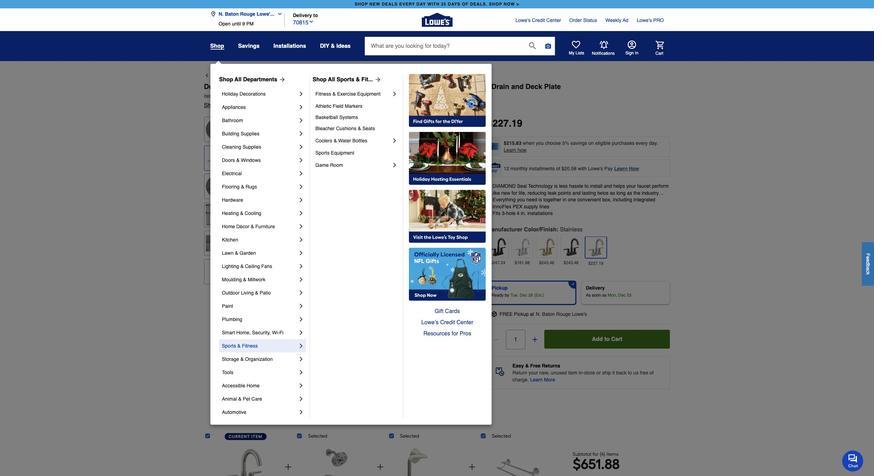 Task type: locate. For each thing, give the bounding box(es) containing it.
standard
[[493, 197, 512, 203]]

diy & ideas button
[[320, 40, 351, 52]]

with inside delta trinsic stainless 4-in centerset 2-handle watersense bathroom sink faucet with drain and deck plate item # 4130955 | model # 2559-ssmpu-dst
[[476, 83, 490, 91]]

chevron right image for flooring & rugs
[[298, 183, 305, 190]]

sports for sports equipment
[[316, 150, 330, 156]]

25 right with
[[441, 2, 447, 7]]

game room link
[[316, 158, 391, 172]]

& left 'pet'
[[238, 396, 242, 402]]

1 horizontal spatial center
[[547, 17, 561, 23]]

chevron right image for game room
[[391, 162, 398, 169]]

faucets up the faucet
[[434, 73, 456, 79]]

chevron down image
[[274, 11, 283, 17], [309, 19, 314, 24]]

1 vertical spatial equipment
[[331, 150, 354, 156]]

doors
[[222, 157, 235, 163]]

0 horizontal spatial 4
[[517, 211, 520, 216]]

back to results
[[212, 73, 254, 79]]

& for doors & windows
[[236, 157, 240, 163]]

delta down 4130955
[[219, 102, 232, 109]]

lowe's home improvement account image
[[628, 40, 636, 49]]

open
[[219, 21, 231, 27]]

plus image
[[532, 336, 539, 343]]

less
[[559, 183, 568, 189]]

0 vertical spatial stainless
[[248, 83, 278, 91]]

0 vertical spatial $
[[487, 118, 493, 129]]

installations button
[[274, 40, 306, 52]]

0 horizontal spatial sports
[[222, 343, 236, 349]]

lowe's home improvement logo image
[[422, 4, 453, 35]]

delta inside delta trinsic stainless 4-in centerset 2-handle watersense bathroom sink faucet with drain and deck plate item # 4130955 | model # 2559-ssmpu-dst
[[204, 83, 221, 91]]

garden
[[240, 250, 256, 256]]

2 horizontal spatial plus image
[[468, 463, 476, 471]]

equipment down watersense at left
[[357, 91, 381, 97]]

bathroom link up 4-
[[260, 72, 287, 80]]

leak
[[548, 190, 557, 196]]

25 inside delivery as soon as mon, dec 25
[[627, 293, 632, 298]]

holiday
[[222, 91, 238, 97]]

1 horizontal spatial learn
[[530, 377, 543, 383]]

chevron right image for hardware
[[298, 197, 305, 204]]

stainless up 2559-
[[248, 83, 278, 91]]

pet
[[243, 396, 250, 402]]

0 horizontal spatial shop
[[355, 2, 368, 7]]

shop left now
[[489, 2, 502, 7]]

0 vertical spatial 25
[[441, 2, 447, 7]]

1 vertical spatial fitness
[[242, 343, 258, 349]]

chevron right image
[[391, 90, 398, 97], [298, 104, 305, 111], [298, 117, 305, 124], [298, 143, 305, 150], [298, 157, 305, 164], [391, 162, 398, 169], [298, 170, 305, 177], [298, 210, 305, 217], [298, 250, 305, 257], [298, 289, 305, 296], [298, 316, 305, 323], [298, 329, 305, 336], [298, 382, 305, 389], [298, 409, 305, 416]]

savings
[[238, 43, 260, 49]]

seats
[[363, 126, 375, 131]]

n. right at at the bottom of the page
[[536, 311, 541, 317]]

2 vertical spatial sports
[[222, 343, 236, 349]]

chevron right image for building supplies
[[298, 130, 305, 137]]

1 vertical spatial of
[[650, 370, 654, 376]]

0 vertical spatial n.
[[219, 11, 224, 17]]

delta trinsic stainless 4-in centerset 2-handle watersense bathroom sink faucet with drain and deck plate item # 4130955 | model # 2559-ssmpu-dst
[[204, 83, 561, 99]]

paint link
[[222, 300, 298, 313]]

chevron right image for lawn & garden
[[298, 250, 305, 257]]

(
[[600, 451, 602, 457]]

sports & fitness link
[[222, 339, 298, 353]]

4 left items in the bottom of the page
[[602, 451, 604, 457]]

shop down open at top
[[210, 43, 224, 49]]

1 vertical spatial pickup
[[514, 311, 529, 317]]

1 horizontal spatial plus image
[[376, 463, 385, 471]]

0 vertical spatial cart
[[656, 51, 664, 56]]

to for back
[[227, 73, 233, 79]]

0 vertical spatial equipment
[[357, 91, 381, 97]]

better
[[387, 404, 416, 414]]

all for departments
[[235, 76, 242, 83]]

& left millwork at bottom left
[[243, 277, 246, 282]]

dec
[[520, 293, 527, 298], [619, 293, 626, 298]]

in down points
[[563, 197, 567, 203]]

like
[[493, 190, 500, 196]]

2 shop from the left
[[489, 2, 502, 7]]

of left $20.58
[[556, 166, 561, 171]]

pickup up ready
[[492, 285, 508, 291]]

of right free
[[650, 370, 654, 376]]

None search field
[[365, 37, 555, 61]]

cards
[[445, 308, 460, 315]]

2 horizontal spatial and
[[604, 183, 612, 189]]

find gifts for the diyer. image
[[409, 74, 486, 127]]

& left free
[[526, 363, 529, 369]]

delivery as soon as mon, dec 25
[[586, 285, 632, 298]]

lowe's home improvement notification center image
[[600, 41, 608, 49]]

is left 'less'
[[554, 183, 558, 189]]

bathroom right heads
[[393, 73, 420, 79]]

gift cards link
[[409, 306, 486, 317]]

dst
[[290, 93, 300, 99]]

for inside subtotal for ( 4 ) items $ 651 .88
[[593, 451, 599, 457]]

1 horizontal spatial arrow right image
[[446, 226, 454, 234]]

fitness down 2-
[[316, 91, 331, 97]]

lowe's credit center
[[422, 319, 474, 326]]

gift
[[435, 308, 444, 315]]

1 dec from the left
[[520, 293, 527, 298]]

n.
[[219, 11, 224, 17], [536, 311, 541, 317]]

electrical link
[[222, 167, 298, 180]]

& inside "link"
[[333, 91, 336, 97]]

lowe's credit center link
[[409, 317, 486, 328]]

1 horizontal spatial $243.46
[[564, 260, 579, 265]]

25 right mon,
[[627, 293, 632, 298]]

1 all from the left
[[235, 76, 242, 83]]

center up "pros"
[[457, 319, 474, 326]]

1 horizontal spatial n.
[[536, 311, 541, 317]]

installations
[[528, 211, 553, 216]]

chevron right image
[[298, 90, 305, 97], [298, 130, 305, 137], [391, 137, 398, 144], [298, 183, 305, 190], [298, 197, 305, 204], [298, 223, 305, 230], [298, 236, 305, 243], [298, 263, 305, 270], [298, 276, 305, 283], [298, 303, 305, 310], [298, 342, 305, 349], [298, 356, 305, 363], [298, 369, 305, 376], [298, 396, 305, 403]]

Search Query text field
[[365, 37, 524, 55]]

and up the "twice"
[[604, 183, 612, 189]]

0 vertical spatial sink
[[421, 73, 433, 79]]

25
[[441, 2, 447, 7], [627, 293, 632, 298]]

manufacturer color/finish : stainless
[[487, 227, 583, 233]]

& for sports & fitness
[[238, 343, 241, 349]]

supplies for building supplies
[[241, 131, 260, 136]]

chevron right image for sports & fitness
[[298, 342, 305, 349]]

2 $243.46 from the left
[[564, 260, 579, 265]]

fitness up storage & organization
[[242, 343, 258, 349]]

1 vertical spatial cart
[[612, 336, 623, 342]]

0 horizontal spatial pickup
[[492, 285, 508, 291]]

home up "care"
[[247, 383, 260, 389]]

n. inside n. baton rouge lowe'... button
[[219, 11, 224, 17]]

windows
[[241, 157, 261, 163]]

exercise
[[337, 91, 356, 97]]

1 horizontal spatial selected
[[400, 433, 419, 439]]

& inside button
[[331, 43, 335, 49]]

1 vertical spatial for
[[452, 331, 458, 337]]

0 horizontal spatial stainless
[[248, 83, 278, 91]]

1 shop from the left
[[219, 76, 233, 83]]

is inside the diamond seal technology is less hassle to install and helps your faucet perform like new for life, reducing leak points and lasting twice as long as the industry standard
[[554, 183, 558, 189]]

points
[[558, 190, 571, 196]]

1 horizontal spatial in
[[563, 197, 567, 203]]

& for easy & free returns return your new, unused item in-store or ship it back to us free of charge.
[[526, 363, 529, 369]]

dec inside delivery as soon as mon, dec 25
[[619, 293, 626, 298]]

is inside 'everything you need is together in one convenient box, including integrated innoflex pex supply lines fits 3-hole 4 in. installations'
[[539, 197, 542, 203]]

& for fitness & exercise equipment
[[333, 91, 336, 97]]

bathroom link up building supplies
[[222, 114, 298, 127]]

chevron right image for electrical
[[298, 170, 305, 177]]

delta up item
[[204, 83, 221, 91]]

lowe's home improvement lists image
[[572, 40, 580, 49]]

1 horizontal spatial pickup
[[514, 311, 529, 317]]

item
[[204, 93, 214, 99]]

home up kitchen
[[222, 224, 235, 229]]

1 vertical spatial is
[[539, 197, 542, 203]]

shop up holiday
[[219, 76, 233, 83]]

supplies up cleaning supplies
[[241, 131, 260, 136]]

& for flooring & rugs
[[241, 184, 244, 190]]

credit for lowe's
[[440, 319, 455, 326]]

sign in button
[[626, 40, 639, 56]]

0 horizontal spatial you
[[517, 197, 525, 203]]

0 vertical spatial supplies
[[241, 131, 260, 136]]

store
[[584, 370, 595, 376]]

and down hassle
[[573, 190, 581, 196]]

holiday hosting essentials. image
[[409, 132, 486, 185]]

arrow left image
[[252, 226, 260, 234]]

1 horizontal spatial for
[[512, 190, 518, 196]]

shop delta
[[204, 102, 232, 109]]

center for lowe's credit center
[[457, 319, 474, 326]]

1 e from the top
[[866, 256, 871, 259]]

every
[[399, 2, 415, 7]]

2 shop from the left
[[313, 76, 327, 83]]

delivery up the 70815
[[293, 12, 312, 18]]

your inside easy & free returns return your new, unused item in-store or ship it back to us free of charge.
[[529, 370, 538, 376]]

1 vertical spatial supplies
[[243, 144, 261, 150]]

bathroom down bathroom sink faucets
[[400, 83, 433, 91]]

1 horizontal spatial #
[[256, 93, 258, 99]]

1 # from the left
[[215, 93, 218, 99]]

e up 'b'
[[866, 259, 871, 262]]

2 vertical spatial and
[[573, 190, 581, 196]]

& for storage & organization
[[241, 356, 244, 362]]

shop left 2-
[[313, 76, 327, 83]]

1 horizontal spatial $
[[573, 456, 581, 473]]

learn down $215.83
[[504, 147, 517, 153]]

1 horizontal spatial dec
[[619, 293, 626, 298]]

0 vertical spatial arrow right image
[[277, 76, 286, 83]]

for inside the diamond seal technology is less hassle to install and helps your faucet perform like new for life, reducing leak points and lasting twice as long as the industry standard
[[512, 190, 518, 196]]

as right soon
[[602, 293, 607, 298]]

$161.88
[[515, 260, 530, 265]]

for for subtotal for ( 4 ) items $ 651 .88
[[593, 451, 599, 457]]

sink inside delta trinsic stainless 4-in centerset 2-handle watersense bathroom sink faucet with drain and deck plate item # 4130955 | model # 2559-ssmpu-dst
[[435, 83, 449, 91]]

2 horizontal spatial sports
[[337, 76, 354, 83]]

resources for pros link
[[409, 328, 486, 339]]

$243.46 for champagne bronze image
[[539, 260, 555, 265]]

2 dec from the left
[[619, 293, 626, 298]]

1 vertical spatial shop
[[204, 102, 217, 109]]

c
[[866, 270, 871, 272]]

title image
[[206, 147, 227, 169], [206, 204, 227, 226], [206, 233, 227, 254]]

$ inside subtotal for ( 4 ) items $ 651 .88
[[573, 456, 581, 473]]

0 horizontal spatial arrow right image
[[277, 76, 286, 83]]

f e e d b a c k
[[866, 253, 871, 275]]

0 vertical spatial credit
[[532, 17, 545, 23]]

bottles
[[353, 138, 368, 143]]

chevron right image for accessible home
[[298, 382, 305, 389]]

weekly
[[606, 17, 622, 23]]

1 vertical spatial stainless
[[560, 227, 583, 233]]

lowe's left pay
[[588, 166, 603, 171]]

color/finish
[[524, 227, 557, 233]]

for left "pros"
[[452, 331, 458, 337]]

0 horizontal spatial dec
[[520, 293, 527, 298]]

3 title image from the top
[[206, 233, 227, 254]]

0 horizontal spatial chevron down image
[[274, 11, 283, 17]]

with left drain
[[476, 83, 490, 91]]

item number 4 1 3 0 9 5 5 and model number 2 5 5 9 - s s m p u - d s t element
[[204, 93, 670, 99]]

1 horizontal spatial as
[[610, 190, 615, 196]]

0 horizontal spatial baton
[[225, 11, 239, 17]]

results
[[234, 73, 254, 79]]

faucets up 2-
[[321, 73, 342, 79]]

0 horizontal spatial n.
[[219, 11, 224, 17]]

selected for 2nd plus image from the right
[[308, 433, 327, 439]]

stainless
[[248, 83, 278, 91], [560, 227, 583, 233]]

1 horizontal spatial of
[[650, 370, 654, 376]]

title image up electrical
[[206, 147, 227, 169]]

& down home, in the left of the page
[[238, 343, 241, 349]]

1 vertical spatial 4
[[602, 451, 604, 457]]

rouge up pm at the left top
[[240, 11, 255, 17]]

subtotal for ( 4 ) items $ 651 .88
[[573, 451, 620, 473]]

with
[[476, 83, 490, 91], [578, 166, 587, 171]]

1 vertical spatial sports
[[316, 150, 330, 156]]

$243.46 for venetian bronze image
[[564, 260, 579, 265]]

paint
[[222, 303, 233, 309]]

visit the lowe's toy shop. image
[[409, 190, 486, 243]]

shop for shop delta
[[204, 102, 217, 109]]

1 selected from the left
[[308, 433, 327, 439]]

1 vertical spatial chevron down image
[[309, 19, 314, 24]]

as left the
[[627, 190, 633, 196]]

installments
[[529, 166, 555, 171]]

& left ceiling at the bottom of the page
[[241, 264, 244, 269]]

handle
[[334, 83, 356, 91]]

dec inside pickup ready by tue, dec 26 (est.)
[[520, 293, 527, 298]]

to inside button
[[605, 336, 610, 342]]

# right model
[[256, 93, 258, 99]]

1 vertical spatial bathroom link
[[222, 114, 298, 127]]

in up dst
[[286, 83, 293, 91]]

your down free
[[529, 370, 538, 376]]

0 horizontal spatial sink
[[421, 73, 433, 79]]

0 horizontal spatial credit
[[440, 319, 455, 326]]

is for technology
[[554, 183, 558, 189]]

fits
[[493, 211, 501, 216]]

227
[[493, 118, 509, 129]]

now
[[504, 2, 515, 7]]

1 vertical spatial delivery
[[586, 285, 605, 291]]

chevron right image for home décor & furniture
[[298, 223, 305, 230]]

equipment down "coolers & water bottles"
[[331, 150, 354, 156]]

delivery up soon
[[586, 285, 605, 291]]

chevron right image for doors & windows
[[298, 157, 305, 164]]

0 vertical spatial your
[[627, 183, 636, 189]]

4 left in.
[[517, 211, 520, 216]]

shop all departments link
[[219, 75, 286, 84]]

0 vertical spatial of
[[556, 166, 561, 171]]

0 horizontal spatial in
[[286, 83, 293, 91]]

you right when
[[536, 140, 544, 146]]

pickup left at at the bottom of the page
[[514, 311, 529, 317]]

& left fit...
[[356, 76, 360, 83]]

home décor & furniture link
[[222, 220, 298, 233]]

shop left new
[[355, 2, 368, 7]]

rouge right at at the bottom of the page
[[556, 311, 571, 317]]

credit up search icon
[[532, 17, 545, 23]]

sign in
[[626, 51, 639, 56]]

plus image
[[284, 463, 293, 471], [376, 463, 385, 471], [468, 463, 476, 471]]

4.5 stars image
[[238, 102, 270, 109], [239, 102, 245, 109]]

0 horizontal spatial #
[[215, 93, 218, 99]]

credit down gift cards link
[[440, 319, 455, 326]]

& right 'doors'
[[236, 157, 240, 163]]

1 vertical spatial $
[[573, 456, 581, 473]]

room
[[330, 162, 343, 168]]

bathroom sink faucets link
[[393, 72, 456, 80]]

chrome image
[[513, 238, 532, 256]]

& inside "link"
[[241, 184, 244, 190]]

0 horizontal spatial for
[[452, 331, 458, 337]]

moulding & millwork
[[222, 277, 265, 282]]

title image down hardware
[[206, 204, 227, 226]]

diy
[[320, 43, 329, 49]]

0 vertical spatial for
[[512, 190, 518, 196]]

$ left .
[[487, 118, 493, 129]]

chevron down image inside 70815 button
[[309, 19, 314, 24]]

stainless right :
[[560, 227, 583, 233]]

dec right mon,
[[619, 293, 626, 298]]

0 horizontal spatial selected
[[308, 433, 327, 439]]

0 vertical spatial home
[[222, 224, 235, 229]]

hole
[[506, 211, 516, 216]]

& for diy & ideas
[[331, 43, 335, 49]]

game
[[316, 162, 329, 168]]

sports for sports & fitness
[[222, 343, 236, 349]]

chevron right image for heating & cooling
[[298, 210, 305, 217]]

shop for shop all sports & fit...
[[313, 76, 327, 83]]

& right diy
[[331, 43, 335, 49]]

& inside easy & free returns return your new, unused item in-store or ship it back to us free of charge.
[[526, 363, 529, 369]]

venetian bronze image
[[562, 238, 580, 256]]

arrow right image
[[277, 76, 286, 83], [446, 226, 454, 234]]

0 horizontal spatial cart
[[612, 336, 623, 342]]

option group
[[484, 279, 673, 307]]

& down 2-
[[333, 91, 336, 97]]

chevron right image for outdoor living & patio
[[298, 289, 305, 296]]

baton
[[225, 11, 239, 17], [542, 311, 555, 317]]

3 plus image from the left
[[468, 463, 476, 471]]

$243.46 down venetian bronze image
[[564, 260, 579, 265]]

chevron right image for tools
[[298, 369, 305, 376]]

2 vertical spatial title image
[[206, 233, 227, 254]]

bathroom link
[[260, 72, 287, 80], [222, 114, 298, 127]]

for left life,
[[512, 190, 518, 196]]

& left water on the top of the page
[[334, 138, 337, 143]]

with right $20.58
[[578, 166, 587, 171]]

bathroom up centerset at the top of the page
[[293, 73, 319, 79]]

equipment inside "link"
[[357, 91, 381, 97]]

chevron down image left delivery to
[[274, 11, 283, 17]]

1 vertical spatial your
[[529, 370, 538, 376]]

e up d
[[866, 256, 871, 259]]

1 horizontal spatial credit
[[532, 17, 545, 23]]

dec left 26
[[520, 293, 527, 298]]

rouge
[[240, 11, 255, 17], [556, 311, 571, 317]]

diy & ideas
[[320, 43, 351, 49]]

your up the
[[627, 183, 636, 189]]

for
[[512, 190, 518, 196], [452, 331, 458, 337], [593, 451, 599, 457]]

2 all from the left
[[328, 76, 335, 83]]

chevron right image for automotive
[[298, 409, 305, 416]]

learn down new, in the bottom of the page
[[530, 377, 543, 383]]

& left cooling
[[240, 211, 243, 216]]

& for animal & pet care
[[238, 396, 242, 402]]

0 vertical spatial title image
[[206, 147, 227, 169]]

cleaning supplies
[[222, 144, 261, 150]]

smart home, security, wi-fi link
[[222, 326, 298, 339]]

1 horizontal spatial cart
[[656, 51, 664, 56]]

0 horizontal spatial of
[[556, 166, 561, 171]]

for left (
[[593, 451, 599, 457]]

1 vertical spatial baton
[[542, 311, 555, 317]]

chevron right image for smart home, security, wi-fi
[[298, 329, 305, 336]]

2 vertical spatial for
[[593, 451, 599, 457]]

$243.46 down champagne bronze image
[[539, 260, 555, 265]]

0 horizontal spatial shop
[[219, 76, 233, 83]]

rugs
[[246, 184, 257, 190]]

0 vertical spatial is
[[554, 183, 558, 189]]

& right storage
[[241, 356, 244, 362]]

$ left (
[[573, 456, 581, 473]]

1 horizontal spatial equipment
[[357, 91, 381, 97]]

is down reducing
[[539, 197, 542, 203]]

field
[[333, 103, 344, 109]]

and left deck
[[511, 83, 524, 91]]

1 vertical spatial sink
[[435, 83, 449, 91]]

$20.58
[[562, 166, 577, 171]]

chevron right image for fitness & exercise equipment
[[391, 90, 398, 97]]

0 vertical spatial you
[[536, 140, 544, 146]]

2 faucets from the left
[[434, 73, 456, 79]]

cart inside button
[[656, 51, 664, 56]]

cleaning supplies link
[[222, 140, 298, 154]]

cart right add
[[612, 336, 623, 342]]

ssmpu-
[[271, 93, 290, 99]]

center
[[547, 17, 561, 23], [457, 319, 474, 326]]

you inside 'everything you need is together in one convenient box, including integrated innoflex pex supply lines fits 3-hole 4 in. installations'
[[517, 197, 525, 203]]

search image
[[529, 42, 536, 49]]

deals.
[[470, 2, 488, 7]]

automotive link
[[222, 406, 298, 419]]

supplies up the windows
[[243, 144, 261, 150]]

chevron right image for moulding & millwork
[[298, 276, 305, 283]]

1 vertical spatial you
[[517, 197, 525, 203]]

all for sports
[[328, 76, 335, 83]]

n. right location icon
[[219, 11, 224, 17]]

0 horizontal spatial as
[[602, 293, 607, 298]]

0 vertical spatial shop
[[210, 43, 224, 49]]

baton up open until 9 pm
[[225, 11, 239, 17]]

cart down lowe's home improvement cart image
[[656, 51, 664, 56]]

1 horizontal spatial you
[[536, 140, 544, 146]]

delta
[[204, 83, 221, 91], [219, 102, 232, 109]]

& for lighting & ceiling fans
[[241, 264, 244, 269]]

& left rugs
[[241, 184, 244, 190]]

lighting & ceiling fans link
[[222, 260, 298, 273]]

plumbing link
[[222, 313, 298, 326]]

you down life,
[[517, 197, 525, 203]]

1 horizontal spatial rouge
[[556, 311, 571, 317]]

delivery inside delivery as soon as mon, dec 25
[[586, 285, 605, 291]]

1 horizontal spatial chevron down image
[[309, 19, 314, 24]]

1 $243.46 from the left
[[539, 260, 555, 265]]

1 horizontal spatial home
[[247, 383, 260, 389]]

2 selected from the left
[[400, 433, 419, 439]]

0 horizontal spatial faucets
[[321, 73, 342, 79]]

bathroom inside delta trinsic stainless 4-in centerset 2-handle watersense bathroom sink faucet with drain and deck plate item # 4130955 | model # 2559-ssmpu-dst
[[400, 83, 433, 91]]

& left seats
[[358, 126, 361, 131]]

in inside delta trinsic stainless 4-in centerset 2-handle watersense bathroom sink faucet with drain and deck plate item # 4130955 | model # 2559-ssmpu-dst
[[286, 83, 293, 91]]

your inside the diamond seal technology is less hassle to install and helps your faucet perform like new for life, reducing leak points and lasting twice as long as the industry standard
[[627, 183, 636, 189]]

0 vertical spatial fitness
[[316, 91, 331, 97]]

supplies for cleaning supplies
[[243, 144, 261, 150]]

back
[[212, 73, 226, 79]]

0 vertical spatial and
[[511, 83, 524, 91]]

as
[[586, 293, 591, 298]]

0 vertical spatial delivery
[[293, 12, 312, 18]]

0 horizontal spatial plus image
[[284, 463, 293, 471]]

0 vertical spatial 4
[[517, 211, 520, 216]]

chevron right image for appliances
[[298, 104, 305, 111]]

baton right at at the bottom of the page
[[542, 311, 555, 317]]



Task type: vqa. For each thing, say whether or not it's contained in the screenshot.
your to the right
yes



Task type: describe. For each thing, give the bounding box(es) containing it.
sports & fitness
[[222, 343, 258, 349]]

learn more link
[[530, 376, 555, 383]]

1 shop from the left
[[355, 2, 368, 7]]

storage & organization
[[222, 356, 273, 362]]

1 vertical spatial with
[[578, 166, 587, 171]]

you inside $215.83 when you choose 5% savings on eligible purchases every day. learn how
[[536, 140, 544, 146]]

shop new deals every day with 25 days of deals. shop now >
[[355, 2, 520, 7]]

twice
[[598, 190, 609, 196]]

.
[[509, 118, 512, 129]]

chevron right image for holiday decorations
[[298, 90, 305, 97]]

new
[[370, 2, 380, 7]]

lowe's left the pro
[[637, 17, 652, 23]]

lowe's
[[422, 319, 439, 326]]

Stepper number input field with increment and decrement buttons number field
[[506, 330, 526, 349]]

lowe's down the as
[[572, 311, 587, 317]]

shop button
[[210, 43, 224, 50]]

chevron right image for bathroom
[[298, 117, 305, 124]]

choose
[[545, 140, 561, 146]]

$247.24
[[491, 260, 506, 265]]

learn how button
[[504, 147, 527, 154]]

arrow right image
[[373, 76, 381, 83]]

1 title image from the top
[[206, 147, 227, 169]]

& for moulding & millwork
[[243, 277, 246, 282]]

chevron right image for kitchen
[[298, 236, 305, 243]]

1 vertical spatial rouge
[[556, 311, 571, 317]]

faucet
[[638, 183, 651, 189]]

of inside easy & free returns return your new, unused item in-store or ship it back to us free of charge.
[[650, 370, 654, 376]]

chevron right image for plumbing
[[298, 316, 305, 323]]

heating & cooling link
[[222, 207, 298, 220]]

doors & windows
[[222, 157, 261, 163]]

bathroom faucets & shower heads
[[293, 73, 387, 79]]

resources
[[424, 331, 450, 337]]

cushions
[[336, 126, 357, 131]]

to for add
[[605, 336, 610, 342]]

long
[[617, 190, 626, 196]]

order status link
[[570, 17, 597, 24]]

chevron right image for coolers & water bottles
[[391, 137, 398, 144]]

gift cards
[[435, 308, 460, 315]]

as inside delivery as soon as mon, dec 25
[[602, 293, 607, 298]]

center for lowe's credit center
[[547, 17, 561, 23]]

free
[[530, 363, 541, 369]]

officially licensed n f l gifts. shop now. image
[[409, 248, 486, 301]]

baton inside n. baton rouge lowe'... button
[[225, 11, 239, 17]]

care
[[252, 396, 262, 402]]

lowe's home improvement cart image
[[656, 41, 664, 49]]

my
[[569, 51, 575, 56]]

learn inside 'link'
[[530, 377, 543, 383]]

0 vertical spatial bathroom link
[[260, 72, 287, 80]]

installations
[[274, 43, 306, 49]]

including
[[613, 197, 633, 203]]

2 # from the left
[[256, 93, 258, 99]]

1 vertical spatial learn
[[614, 166, 628, 171]]

chevron right image for storage & organization
[[298, 356, 305, 363]]

1 faucets from the left
[[321, 73, 342, 79]]

lawn & garden
[[222, 250, 256, 256]]

pickup ready by tue, dec 26 (est.)
[[492, 285, 544, 298]]

in inside 'everything you need is together in one convenient box, including integrated innoflex pex supply lines fits 3-hole 4 in. installations'
[[563, 197, 567, 203]]

for for resources for pros
[[452, 331, 458, 337]]

1 4.5 stars image from the left
[[238, 102, 270, 109]]

flooring & rugs
[[222, 184, 257, 190]]

credit for lowe's
[[532, 17, 545, 23]]

is for need
[[539, 197, 542, 203]]

4 inside subtotal for ( 4 ) items $ 651 .88
[[602, 451, 604, 457]]

1 horizontal spatial baton
[[542, 311, 555, 317]]

26
[[529, 293, 533, 298]]

in-
[[579, 370, 584, 376]]

pay
[[605, 166, 613, 171]]

651
[[581, 456, 601, 473]]

2 plus image from the left
[[376, 463, 385, 471]]

patio
[[260, 290, 271, 296]]

2 e from the top
[[866, 259, 871, 262]]

& for heating & cooling
[[240, 211, 243, 216]]

order
[[570, 17, 582, 23]]

hardware
[[222, 197, 243, 203]]

pickup inside pickup ready by tue, dec 26 (est.)
[[492, 285, 508, 291]]

stainless inside delta trinsic stainless 4-in centerset 2-handle watersense bathroom sink faucet with drain and deck plate item # 4130955 | model # 2559-ssmpu-dst
[[248, 83, 278, 91]]

2 horizontal spatial as
[[627, 190, 633, 196]]

chevron down image inside n. baton rouge lowe'... button
[[274, 11, 283, 17]]

25 for shop
[[441, 2, 447, 7]]

1 plus image from the left
[[284, 463, 293, 471]]

to inside the diamond seal technology is less hassle to install and helps your faucet perform like new for life, reducing leak points and lasting twice as long as the industry standard
[[585, 183, 589, 189]]

1 horizontal spatial stainless
[[560, 227, 583, 233]]

better together heading
[[204, 403, 643, 414]]

1 vertical spatial home
[[247, 383, 260, 389]]

on
[[589, 140, 594, 146]]

moulding & millwork link
[[222, 273, 298, 286]]

chevron right image for animal & pet care
[[298, 396, 305, 403]]

more
[[544, 377, 555, 383]]

delivery for as
[[586, 285, 605, 291]]

chevron left image
[[204, 72, 210, 78]]

new,
[[540, 370, 550, 376]]

0 horizontal spatial equipment
[[331, 150, 354, 156]]

2 4.5 stars image from the left
[[239, 102, 245, 109]]

convenient
[[578, 197, 601, 203]]

0 horizontal spatial $
[[487, 118, 493, 129]]

coolers
[[316, 138, 332, 143]]

to inside easy & free returns return your new, unused item in-store or ship it back to us free of charge.
[[628, 370, 632, 376]]

my lists
[[569, 51, 585, 56]]

1 vertical spatial delta
[[219, 102, 232, 109]]

shop for shop
[[210, 43, 224, 49]]

weekly ad link
[[606, 17, 629, 24]]

chat invite button image
[[843, 450, 864, 472]]

pro
[[654, 17, 664, 23]]

3 selected from the left
[[492, 433, 511, 439]]

& right décor
[[251, 224, 254, 229]]

1 vertical spatial arrow right image
[[446, 226, 454, 234]]

4 inside 'everything you need is together in one convenient box, including integrated innoflex pex supply lines fits 3-hole 4 in. installations'
[[517, 211, 520, 216]]

bathroom up 4-
[[260, 73, 287, 79]]

home décor & furniture
[[222, 224, 275, 229]]

1 horizontal spatial and
[[573, 190, 581, 196]]

lowes pay logo image
[[488, 163, 502, 173]]

& for coolers & water bottles
[[334, 138, 337, 143]]

location image
[[210, 11, 216, 17]]

sign
[[626, 51, 634, 56]]

& up handle
[[343, 73, 347, 79]]

stainless image
[[587, 238, 605, 257]]

cart inside button
[[612, 336, 623, 342]]

camera image
[[545, 43, 552, 50]]

wi-
[[272, 330, 280, 335]]

bathroom sink faucets
[[393, 73, 456, 79]]

sports equipment
[[316, 150, 354, 156]]

(est.)
[[534, 293, 544, 298]]

to for delivery
[[313, 12, 318, 18]]

savings
[[571, 140, 587, 146]]

2 title image from the top
[[206, 204, 227, 226]]

day
[[417, 2, 426, 7]]

chevron right image for paint
[[298, 303, 305, 310]]

fitness inside "link"
[[316, 91, 331, 97]]

seal
[[517, 183, 527, 189]]

mon,
[[608, 293, 617, 298]]

matte black image
[[489, 238, 507, 256]]

automotive
[[222, 409, 246, 415]]

cooling
[[245, 211, 261, 216]]

12 monthly installments of $20.58 with lowe's pay learn how
[[504, 166, 639, 171]]

chevron right image for cleaning supplies
[[298, 143, 305, 150]]

d
[[866, 262, 871, 264]]

industry
[[642, 190, 659, 196]]

technology
[[528, 183, 553, 189]]

1 vertical spatial n.
[[536, 311, 541, 317]]

appliances link
[[222, 101, 298, 114]]

pickup image
[[491, 311, 497, 317]]

storage & organization link
[[222, 353, 298, 366]]

3-
[[502, 211, 506, 216]]

learn inside $215.83 when you choose 5% savings on eligible purchases every day. learn how
[[504, 147, 517, 153]]

animal & pet care link
[[222, 392, 298, 406]]

lowe's pro
[[637, 17, 664, 23]]

shop for shop all departments
[[219, 76, 233, 83]]

lowe's down >
[[516, 17, 531, 23]]

and inside delta trinsic stainless 4-in centerset 2-handle watersense bathroom sink faucet with drain and deck plate item # 4130955 | model # 2559-ssmpu-dst
[[511, 83, 524, 91]]

add to cart
[[592, 336, 623, 342]]

.88
[[601, 456, 620, 473]]

selected for 3rd plus image from left
[[400, 433, 419, 439]]

champagne bronze image
[[538, 238, 556, 256]]

option group containing pickup
[[484, 279, 673, 307]]

f
[[866, 253, 871, 256]]

0 horizontal spatial fitness
[[242, 343, 258, 349]]

delivery for to
[[293, 12, 312, 18]]

rouge inside n. baton rouge lowe'... button
[[240, 11, 255, 17]]

flooring
[[222, 184, 240, 190]]

pex
[[513, 204, 523, 209]]

diamond seal technology is less hassle to install and helps your faucet perform like new for life, reducing leak points and lasting twice as long as the industry standard
[[493, 183, 669, 203]]

chevron right image for lighting & ceiling fans
[[298, 263, 305, 270]]

bathroom down appliances
[[222, 118, 243, 123]]

& left patio
[[255, 290, 258, 296]]

coolers & water bottles link
[[316, 134, 391, 147]]

arrow right image inside shop all departments link
[[277, 76, 286, 83]]

0 horizontal spatial home
[[222, 224, 235, 229]]

heart outline image
[[294, 101, 303, 110]]

minus image
[[493, 336, 500, 343]]

back to results link
[[204, 72, 254, 80]]

lines
[[540, 204, 550, 209]]

0 vertical spatial sports
[[337, 76, 354, 83]]

$215.83
[[504, 140, 522, 146]]

25 for delivery
[[627, 293, 632, 298]]

returns
[[542, 363, 561, 369]]

charge.
[[513, 377, 529, 383]]

& for lawn & garden
[[235, 250, 238, 256]]

my lists link
[[569, 40, 585, 56]]

12
[[504, 166, 509, 171]]

one
[[568, 197, 576, 203]]

how
[[629, 166, 639, 171]]

of
[[462, 2, 469, 7]]



